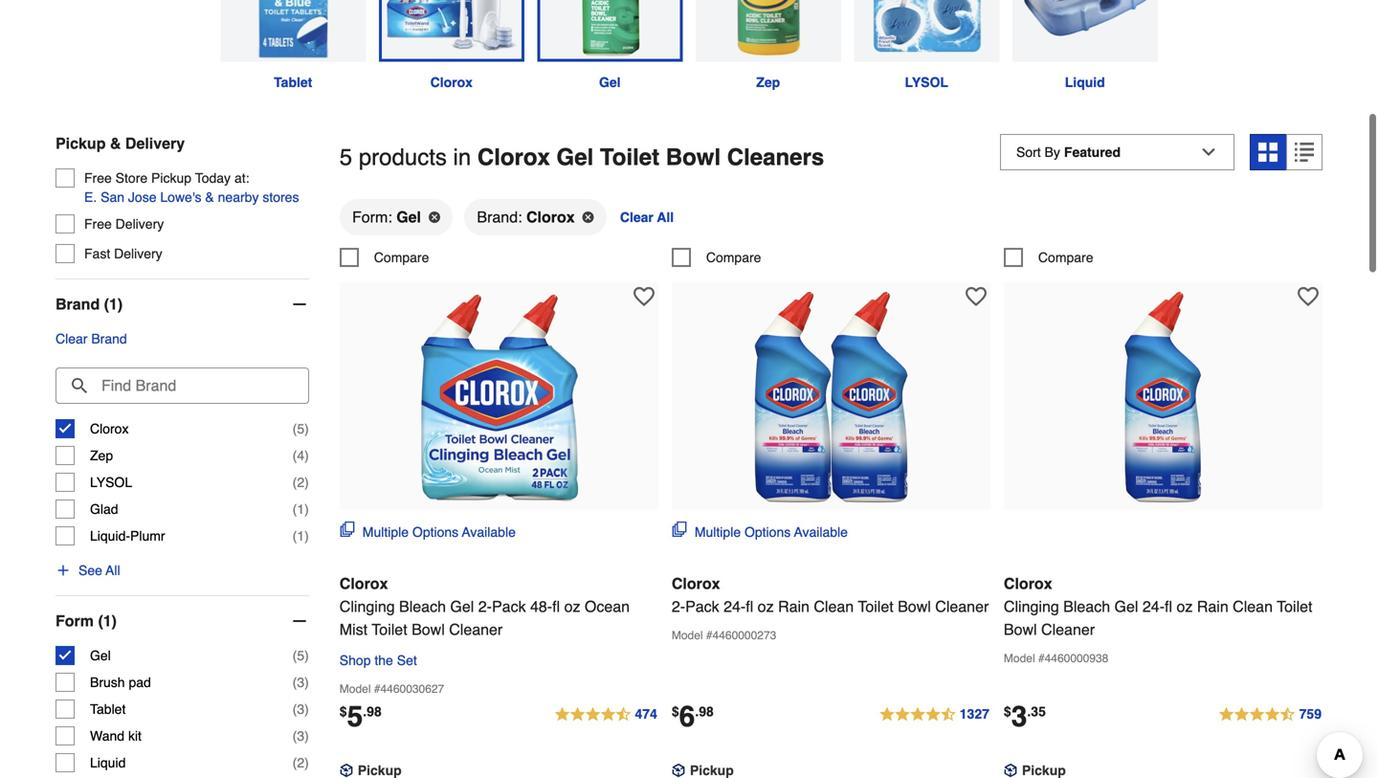 Task type: locate. For each thing, give the bounding box(es) containing it.
) for zep
[[305, 410, 309, 425]]

( for gel
[[293, 610, 297, 625]]

2 see from the top
[[79, 752, 102, 767]]

available for "clorox clinging bleach gel 2-pack 48-fl oz ocean mist toilet bowl cleaner" image multiple options available link
[[462, 486, 516, 502]]

2 1 from the top
[[297, 490, 305, 506]]

3 left actual price $5.98 element
[[297, 691, 305, 706]]

clorox 2-pack 24-fl oz rain clean toilet bowl cleaner image
[[726, 254, 937, 464]]

lowe's
[[160, 151, 202, 167]]

shop the set
[[340, 615, 417, 630]]

3 for tablet
[[297, 664, 305, 679]]

lysol up glad at the left bottom of page
[[90, 437, 132, 452]]

multiple options available link up clorox 2-pack 24-fl oz rain clean toilet bowl cleaner
[[672, 484, 848, 504]]

tablet down toilet bowl cleaners form tablet image
[[274, 37, 312, 52]]

1 plus image from the top
[[56, 525, 71, 540]]

set
[[397, 615, 417, 630]]

0 vertical spatial see
[[79, 525, 102, 540]]

clorox
[[430, 37, 473, 52], [90, 383, 129, 398], [340, 537, 388, 554], [672, 537, 721, 554]]

bowl
[[898, 560, 932, 577], [412, 583, 445, 600], [1004, 583, 1038, 600]]

0 horizontal spatial multiple options available link
[[340, 484, 516, 504]]

0 horizontal spatial clean
[[814, 560, 854, 577]]

0 horizontal spatial multiple options available
[[363, 486, 516, 502]]

2 2 from the top
[[297, 717, 305, 733]]

1 horizontal spatial bowl
[[898, 560, 932, 577]]

shop the set link
[[340, 611, 417, 634]]

0 vertical spatial (1)
[[104, 257, 123, 275]]

1 ( 1 ) from the top
[[293, 464, 309, 479]]

free down e.
[[84, 178, 112, 194]]

clorox clinging bleach gel 2-pack 48-fl oz ocean mist toilet bowl cleaner image
[[394, 254, 605, 464]]

zep up glad at the left bottom of page
[[90, 410, 113, 425]]

2 truck filled image from the left
[[1004, 774, 1018, 778]]

1 available from the left
[[462, 486, 516, 502]]

2 horizontal spatial bowl
[[1004, 583, 1038, 600]]

5 ( from the top
[[293, 610, 297, 625]]

4460000938
[[1045, 614, 1109, 627]]

8 ( from the top
[[293, 691, 297, 706]]

clorox up glad at the left bottom of page
[[90, 383, 129, 398]]

2 multiple options available link from the left
[[672, 484, 848, 504]]

0 vertical spatial #
[[707, 591, 713, 604]]

( 3 ) for pad
[[293, 637, 309, 652]]

0 horizontal spatial bowl
[[412, 583, 445, 600]]

tablet down 'brush'
[[90, 664, 126, 679]]

rain inside clinging bleach gel 24-fl oz rain clean toilet bowl cleaner
[[1198, 560, 1229, 577]]

fl inside clorox 2-pack 24-fl oz rain clean toilet bowl cleaner
[[746, 560, 754, 577]]

( 1 ) for liquid-plumr
[[293, 490, 309, 506]]

zep down the toilet bowl cleaners brand zep image
[[757, 37, 781, 52]]

0 vertical spatial ( 1 )
[[293, 464, 309, 479]]

2 horizontal spatial #
[[1039, 614, 1045, 627]]

oz inside clorox 2-pack 24-fl oz rain clean toilet bowl cleaner
[[758, 560, 774, 577]]

2 available from the left
[[795, 486, 848, 502]]

lysol
[[905, 37, 949, 52], [90, 437, 132, 452]]

1 ( 3 ) from the top
[[293, 637, 309, 652]]

0 horizontal spatial 2-
[[479, 560, 492, 577]]

clear brand button
[[56, 291, 127, 310]]

3
[[297, 637, 305, 652], [1012, 662, 1028, 695], [297, 664, 305, 679], [297, 691, 305, 706]]

bowl inside clorox 2-pack 24-fl oz rain clean toilet bowl cleaner
[[898, 560, 932, 577]]

model # 4460000273
[[672, 591, 777, 604]]

delivery down the jose
[[116, 178, 164, 194]]

.35
[[1028, 666, 1046, 681]]

2 ( from the top
[[293, 437, 297, 452]]

1 vertical spatial see
[[79, 752, 102, 767]]

0 vertical spatial ( 2 )
[[293, 437, 309, 452]]

1 horizontal spatial zep
[[757, 37, 781, 52]]

2 all from the top
[[106, 752, 120, 767]]

multiple options available for clorox 2-pack 24-fl oz rain clean toilet bowl cleaner image
[[695, 486, 848, 502]]

tablet inside "link"
[[274, 37, 312, 52]]

2 horizontal spatial cleaner
[[1042, 583, 1096, 600]]

)
[[305, 383, 309, 398], [305, 410, 309, 425], [305, 437, 309, 452], [305, 464, 309, 479], [305, 490, 309, 506], [305, 610, 309, 625], [305, 637, 309, 652], [305, 664, 309, 679], [305, 691, 309, 706], [305, 717, 309, 733]]

options for "clorox clinging bleach gel 2-pack 48-fl oz ocean mist toilet bowl cleaner" image
[[413, 486, 459, 502]]

clinging
[[340, 560, 395, 577], [1004, 560, 1060, 577]]

1 oz from the left
[[565, 560, 581, 577]]

liquid down toilet bowl cleaners form liquid "image"
[[1066, 37, 1106, 52]]

3773587 element
[[340, 210, 429, 229]]

2- up model # 4460000273
[[672, 560, 686, 577]]

3 ) from the top
[[305, 437, 309, 452]]

see all button down wand
[[56, 750, 120, 769]]

1 horizontal spatial 2-
[[672, 560, 686, 577]]

0 vertical spatial tablet
[[274, 37, 312, 52]]

( 3 )
[[293, 637, 309, 652], [293, 664, 309, 679], [293, 691, 309, 706]]

clorox inside clorox 2-pack 24-fl oz rain clean toilet bowl cleaner
[[672, 537, 721, 554]]

2 ( 1 ) from the top
[[293, 490, 309, 506]]

toilet inside clorox 2-pack 24-fl oz rain clean toilet bowl cleaner
[[858, 560, 894, 577]]

clean for pack
[[814, 560, 854, 577]]

1 horizontal spatial #
[[707, 591, 713, 604]]

1 2 from the top
[[297, 437, 305, 452]]

rain for pack
[[779, 560, 810, 577]]

(1) up clear brand
[[104, 257, 123, 275]]

toilet inside clinging bleach gel 24-fl oz rain clean toilet bowl cleaner
[[1278, 560, 1313, 577]]

1 vertical spatial ( 2 )
[[293, 717, 309, 733]]

1 multiple options available link from the left
[[340, 484, 516, 504]]

pack
[[492, 560, 526, 577], [686, 560, 720, 577]]

2 2- from the left
[[672, 560, 686, 577]]

oz inside clinging bleach gel 24-fl oz rain clean toilet bowl cleaner
[[1177, 560, 1193, 577]]

0 horizontal spatial 5
[[297, 610, 305, 625]]

1 2- from the left
[[479, 560, 492, 577]]

2 horizontal spatial oz
[[1177, 560, 1193, 577]]

1 horizontal spatial lysol
[[905, 37, 949, 52]]

clorox up the mist
[[340, 537, 388, 554]]

clorox up model # 4460000273
[[672, 537, 721, 554]]

) for liquid
[[305, 717, 309, 733]]

toilet for clinging bleach gel 24-fl oz rain clean toilet bowl cleaner
[[1278, 560, 1313, 577]]

2 clinging from the left
[[1004, 560, 1060, 577]]

0 horizontal spatial fl
[[553, 560, 560, 577]]

cleaner
[[936, 560, 989, 577], [449, 583, 503, 600], [1042, 583, 1096, 600]]

9 ( from the top
[[293, 717, 297, 733]]

2 multiple options available from the left
[[695, 486, 848, 502]]

see all button down liquid-
[[56, 523, 120, 542]]

1 clean from the left
[[814, 560, 854, 577]]

jose
[[128, 151, 157, 167]]

fl inside clorox clinging bleach gel 2-pack 48-fl oz ocean mist toilet bowl cleaner
[[553, 560, 560, 577]]

0 horizontal spatial cleaner
[[449, 583, 503, 600]]

( 5 )
[[293, 610, 309, 625]]

( 1 )
[[293, 464, 309, 479], [293, 490, 309, 506]]

pack left 48-
[[492, 560, 526, 577]]

2 ( 2 ) from the top
[[293, 717, 309, 733]]

# for 4460000938
[[1039, 614, 1045, 627]]

1 horizontal spatial truck filled image
[[1004, 774, 1018, 778]]

2 horizontal spatial model
[[1004, 614, 1036, 627]]

1 horizontal spatial clean
[[1233, 560, 1274, 577]]

2 oz from the left
[[758, 560, 774, 577]]

0 vertical spatial free
[[84, 132, 112, 148]]

1 ) from the top
[[305, 383, 309, 398]]

tablet link
[[214, 0, 372, 54]]

1 1 from the top
[[297, 464, 305, 479]]

clean inside clinging bleach gel 24-fl oz rain clean toilet bowl cleaner
[[1233, 560, 1274, 577]]

all down wand kit
[[106, 752, 120, 767]]

toilet
[[858, 560, 894, 577], [1278, 560, 1313, 577], [372, 583, 408, 600]]

2 horizontal spatial fl
[[1165, 560, 1173, 577]]

options up clorox 2-pack 24-fl oz rain clean toilet bowl cleaner
[[745, 486, 791, 502]]

free delivery
[[84, 178, 164, 194]]

see down liquid-
[[79, 525, 102, 540]]

(1) for brand (1)
[[104, 257, 123, 275]]

brush
[[90, 637, 125, 652]]

rain inside clorox 2-pack 24-fl oz rain clean toilet bowl cleaner
[[779, 560, 810, 577]]

multiple options available up clorox clinging bleach gel 2-pack 48-fl oz ocean mist toilet bowl cleaner
[[363, 486, 516, 502]]

4460000273
[[713, 591, 777, 604]]

model
[[672, 591, 703, 604], [1004, 614, 1036, 627], [340, 644, 371, 658]]

free
[[84, 132, 112, 148], [84, 178, 112, 194]]

) for gel
[[305, 610, 309, 625]]

3 ( 3 ) from the top
[[293, 691, 309, 706]]

0 horizontal spatial model
[[340, 644, 371, 658]]

bleach up set
[[399, 560, 446, 577]]

4 ( from the top
[[293, 490, 297, 506]]

24-
[[724, 560, 746, 577], [1143, 560, 1165, 577]]

( for tablet
[[293, 664, 297, 679]]

5 ) from the top
[[305, 490, 309, 506]]

toilet for clorox 2-pack 24-fl oz rain clean toilet bowl cleaner
[[858, 560, 894, 577]]

plumr
[[130, 490, 165, 506]]

( for brush pad
[[293, 637, 297, 652]]

gel
[[599, 37, 621, 52], [450, 560, 474, 577], [1115, 560, 1139, 577], [90, 610, 111, 625]]

e. san jose lowe's & nearby stores button
[[84, 150, 299, 169]]

0 horizontal spatial toilet
[[372, 583, 408, 600]]

multiple for "clorox clinging bleach gel 2-pack 48-fl oz ocean mist toilet bowl cleaner" image
[[363, 486, 409, 502]]

1
[[297, 464, 305, 479], [297, 490, 305, 506]]

1 vertical spatial all
[[106, 752, 120, 767]]

bowl inside clinging bleach gel 24-fl oz rain clean toilet bowl cleaner
[[1004, 583, 1038, 600]]

lysol down toilet bowl cleaners brand lysol image at top right
[[905, 37, 949, 52]]

liquid link
[[1006, 0, 1165, 54]]

7 ( from the top
[[293, 664, 297, 679]]

2 see all from the top
[[79, 752, 120, 767]]

1 horizontal spatial rain
[[1198, 560, 1229, 577]]

brand (1)
[[56, 257, 123, 275]]

pack up model # 4460000273
[[686, 560, 720, 577]]

( 2 )
[[293, 437, 309, 452], [293, 717, 309, 733]]

see down wand
[[79, 752, 102, 767]]

cleaner inside clorox 2-pack 24-fl oz rain clean toilet bowl cleaner
[[936, 560, 989, 577]]

0 vertical spatial model
[[672, 591, 703, 604]]

1 horizontal spatial multiple
[[695, 486, 741, 502]]

1 horizontal spatial 5
[[347, 662, 363, 695]]

24- for gel
[[1143, 560, 1165, 577]]

2 vertical spatial #
[[374, 644, 381, 658]]

5 down model # 4460030627
[[347, 662, 363, 695]]

2 bleach from the left
[[1064, 560, 1111, 577]]

zep link
[[689, 0, 848, 54]]

( for liquid
[[293, 717, 297, 733]]

multiple options available for "clorox clinging bleach gel 2-pack 48-fl oz ocean mist toilet bowl cleaner" image
[[363, 486, 516, 502]]

toilet inside clorox clinging bleach gel 2-pack 48-fl oz ocean mist toilet bowl cleaner
[[372, 583, 408, 600]]

1 vertical spatial brand
[[91, 293, 127, 308]]

( 3 ) for kit
[[293, 691, 309, 706]]

fl
[[553, 560, 560, 577], [746, 560, 754, 577], [1165, 560, 1173, 577]]

clorox down toilet bowl cleaners brand clorox image at the left top of page
[[430, 37, 473, 52]]

clorox inside clorox clinging bleach gel 2-pack 48-fl oz ocean mist toilet bowl cleaner
[[340, 537, 388, 554]]

bleach
[[399, 560, 446, 577], [1064, 560, 1111, 577]]

clinging inside clorox clinging bleach gel 2-pack 48-fl oz ocean mist toilet bowl cleaner
[[340, 560, 395, 577]]

1 horizontal spatial oz
[[758, 560, 774, 577]]

1 horizontal spatial available
[[795, 486, 848, 502]]

0 horizontal spatial zep
[[90, 410, 113, 425]]

options
[[413, 486, 459, 502], [745, 486, 791, 502]]

&
[[205, 151, 214, 167]]

2
[[297, 437, 305, 452], [297, 717, 305, 733]]

6 ) from the top
[[305, 610, 309, 625]]

Find Brand text field
[[56, 330, 309, 366]]

0 vertical spatial see all button
[[56, 523, 120, 542]]

fast delivery
[[84, 208, 162, 223]]

0 vertical spatial all
[[106, 525, 120, 540]]

1 truck filled image from the left
[[340, 774, 353, 778]]

1 vertical spatial ( 3 )
[[293, 664, 309, 679]]

2 ) from the top
[[305, 410, 309, 425]]

0 horizontal spatial truck filled image
[[340, 774, 353, 778]]

model left the 4460000273
[[672, 591, 703, 604]]

1 clinging from the left
[[340, 560, 395, 577]]

1 bleach from the left
[[399, 560, 446, 577]]

0 horizontal spatial available
[[462, 486, 516, 502]]

0 horizontal spatial options
[[413, 486, 459, 502]]

1 vertical spatial 5
[[347, 662, 363, 695]]

7 ) from the top
[[305, 637, 309, 652]]

liquid-plumr
[[90, 490, 165, 506]]

) for brush pad
[[305, 637, 309, 652]]

1 pack from the left
[[492, 560, 526, 577]]

1 horizontal spatial options
[[745, 486, 791, 502]]

0 vertical spatial ( 3 )
[[293, 637, 309, 652]]

1 horizontal spatial pack
[[686, 560, 720, 577]]

clorox 2-pack 24-fl oz rain clean toilet bowl cleaner
[[672, 537, 989, 577]]

nearby
[[218, 151, 259, 167]]

available up clorox 2-pack 24-fl oz rain clean toilet bowl cleaner
[[795, 486, 848, 502]]

form (1)
[[56, 574, 117, 592]]

zep
[[757, 37, 781, 52], [90, 410, 113, 425]]

4 ) from the top
[[305, 464, 309, 479]]

0 horizontal spatial rain
[[779, 560, 810, 577]]

truck filled image
[[340, 774, 353, 778], [1004, 774, 1018, 778]]

2 for brand (1)
[[297, 437, 305, 452]]

5
[[297, 610, 305, 625], [347, 662, 363, 695]]

1 vertical spatial lysol
[[90, 437, 132, 452]]

(1)
[[104, 257, 123, 275], [98, 574, 117, 592]]

model up .35 on the right bottom
[[1004, 614, 1036, 627]]

delivery down free delivery
[[114, 208, 162, 223]]

1 horizontal spatial toilet
[[858, 560, 894, 577]]

pack inside clorox clinging bleach gel 2-pack 48-fl oz ocean mist toilet bowl cleaner
[[492, 560, 526, 577]]

1 horizontal spatial bleach
[[1064, 560, 1111, 577]]

3 down "( 5 )"
[[297, 637, 305, 652]]

0 horizontal spatial oz
[[565, 560, 581, 577]]

1 free from the top
[[84, 132, 112, 148]]

liquid
[[1066, 37, 1106, 52], [90, 717, 126, 733]]

0 horizontal spatial clinging
[[340, 560, 395, 577]]

clinging up the mist
[[340, 560, 395, 577]]

compare
[[374, 212, 429, 227]]

0 vertical spatial see all
[[79, 525, 120, 540]]

#
[[707, 591, 713, 604], [1039, 614, 1045, 627], [374, 644, 381, 658]]

24- inside clorox 2-pack 24-fl oz rain clean toilet bowl cleaner
[[724, 560, 746, 577]]

see all button
[[56, 523, 120, 542], [56, 750, 120, 769]]

1 fl from the left
[[553, 560, 560, 577]]

plus image
[[56, 525, 71, 540], [56, 752, 71, 767]]

1 horizontal spatial clinging
[[1004, 560, 1060, 577]]

clinging up model # 4460000938
[[1004, 560, 1060, 577]]

0 horizontal spatial pack
[[492, 560, 526, 577]]

2- inside clorox 2-pack 24-fl oz rain clean toilet bowl cleaner
[[672, 560, 686, 577]]

liquid down wand
[[90, 717, 126, 733]]

1 horizontal spatial cleaner
[[936, 560, 989, 577]]

multiple options available
[[363, 486, 516, 502], [695, 486, 848, 502]]

see all down wand
[[79, 752, 120, 767]]

1 vertical spatial free
[[84, 178, 112, 194]]

2- inside clorox clinging bleach gel 2-pack 48-fl oz ocean mist toilet bowl cleaner
[[479, 560, 492, 577]]

(
[[293, 410, 297, 425], [293, 437, 297, 452], [293, 464, 297, 479], [293, 490, 297, 506], [293, 610, 297, 625], [293, 637, 297, 652], [293, 664, 297, 679], [293, 691, 297, 706], [293, 717, 297, 733]]

) for tablet
[[305, 664, 309, 679]]

fl inside clinging bleach gel 24-fl oz rain clean toilet bowl cleaner
[[1165, 560, 1173, 577]]

1 vertical spatial tablet
[[90, 664, 126, 679]]

brand up clear
[[56, 257, 100, 275]]

1 vertical spatial plus image
[[56, 752, 71, 767]]

free for free delivery
[[84, 178, 112, 194]]

1 rain from the left
[[779, 560, 810, 577]]

model up $
[[340, 644, 371, 658]]

1 multiple from the left
[[363, 486, 409, 502]]

24- inside clinging bleach gel 24-fl oz rain clean toilet bowl cleaner
[[1143, 560, 1165, 577]]

2 options from the left
[[745, 486, 791, 502]]

all
[[106, 525, 120, 540], [106, 752, 120, 767]]

cleaner inside clinging bleach gel 24-fl oz rain clean toilet bowl cleaner
[[1042, 583, 1096, 600]]

6 ( from the top
[[293, 637, 297, 652]]

clinging bleach gel 24-fl oz rain clean toilet bowl cleaner link
[[1004, 537, 1323, 603]]

free up e.
[[84, 132, 112, 148]]

0 vertical spatial 2
[[297, 437, 305, 452]]

( 3 ) left actual price $5.98 element
[[293, 691, 309, 706]]

1 horizontal spatial model
[[672, 591, 703, 604]]

available up clorox clinging bleach gel 2-pack 48-fl oz ocean mist toilet bowl cleaner
[[462, 486, 516, 502]]

bowl for clinging bleach gel 24-fl oz rain clean toilet bowl cleaner
[[1004, 583, 1038, 600]]

1 horizontal spatial multiple options available
[[695, 486, 848, 502]]

toilet bowl cleaners form liquid image
[[1013, 0, 1158, 24]]

multiple options available link
[[340, 484, 516, 504], [672, 484, 848, 504]]

5 left shop
[[297, 610, 305, 625]]

options for clorox 2-pack 24-fl oz rain clean toilet bowl cleaner image
[[745, 486, 791, 502]]

1 vertical spatial delivery
[[114, 208, 162, 223]]

model for model # 4460030627
[[340, 644, 371, 658]]

rain for gel
[[1198, 560, 1229, 577]]

9 ) from the top
[[305, 691, 309, 706]]

0 horizontal spatial 24-
[[724, 560, 746, 577]]

1 horizontal spatial fl
[[746, 560, 754, 577]]

brand right clear
[[91, 293, 127, 308]]

clinging bleach gel 24-fl oz rain clean toilet bowl cleaner
[[1004, 560, 1313, 600]]

( 3 ) down "( 5 )"
[[293, 637, 309, 652]]

( 3 ) left $
[[293, 664, 309, 679]]

brand
[[56, 257, 100, 275], [91, 293, 127, 308]]

3 for wand kit
[[297, 691, 305, 706]]

5 for $ 5 .98
[[347, 662, 363, 695]]

3 for brush pad
[[297, 637, 305, 652]]

tablet
[[274, 37, 312, 52], [90, 664, 126, 679]]

e. san jose lowe's & nearby stores
[[84, 151, 299, 167]]

0 vertical spatial delivery
[[116, 178, 164, 194]]

1 vertical spatial 1
[[297, 490, 305, 506]]

1 vertical spatial model
[[1004, 614, 1036, 627]]

gel inside clinging bleach gel 24-fl oz rain clean toilet bowl cleaner
[[1115, 560, 1139, 577]]

multiple options available up clorox 2-pack 24-fl oz rain clean toilet bowl cleaner
[[695, 486, 848, 502]]

10 ) from the top
[[305, 717, 309, 733]]

3 oz from the left
[[1177, 560, 1193, 577]]

) for wand kit
[[305, 691, 309, 706]]

multiple options available link up clorox clinging bleach gel 2-pack 48-fl oz ocean mist toilet bowl cleaner
[[340, 484, 516, 504]]

2 24- from the left
[[1143, 560, 1165, 577]]

see all down liquid-
[[79, 525, 120, 540]]

1 multiple options available from the left
[[363, 486, 516, 502]]

2 fl from the left
[[746, 560, 754, 577]]

(1) right form
[[98, 574, 117, 592]]

wand
[[90, 691, 125, 706]]

0 vertical spatial plus image
[[56, 525, 71, 540]]

1 vertical spatial #
[[1039, 614, 1045, 627]]

multiple for clorox 2-pack 24-fl oz rain clean toilet bowl cleaner image
[[695, 486, 741, 502]]

1 vertical spatial see all button
[[56, 750, 120, 769]]

model # 4460030627
[[340, 644, 445, 658]]

2 horizontal spatial toilet
[[1278, 560, 1313, 577]]

1 24- from the left
[[724, 560, 746, 577]]

0 vertical spatial 1
[[297, 464, 305, 479]]

delivery
[[116, 178, 164, 194], [114, 208, 162, 223]]

0 horizontal spatial multiple
[[363, 486, 409, 502]]

1 ( 2 ) from the top
[[293, 437, 309, 452]]

1 vertical spatial ( 1 )
[[293, 490, 309, 506]]

1 options from the left
[[413, 486, 459, 502]]

1 vertical spatial see all
[[79, 752, 120, 767]]

1 for liquid-plumr
[[297, 490, 305, 506]]

1 vertical spatial (1)
[[98, 574, 117, 592]]

48-
[[530, 560, 553, 577]]

( for liquid-plumr
[[293, 490, 297, 506]]

2 vertical spatial ( 3 )
[[293, 691, 309, 706]]

1 vertical spatial 2
[[297, 717, 305, 733]]

1 horizontal spatial 24-
[[1143, 560, 1165, 577]]

2 free from the top
[[84, 178, 112, 194]]

options up clorox clinging bleach gel 2-pack 48-fl oz ocean mist toilet bowl cleaner
[[413, 486, 459, 502]]

3 ( from the top
[[293, 464, 297, 479]]

1 horizontal spatial multiple options available link
[[672, 484, 848, 504]]

0 horizontal spatial bleach
[[399, 560, 446, 577]]

available
[[462, 486, 516, 502], [795, 486, 848, 502]]

clear brand
[[56, 293, 127, 308]]

bleach up the 4460000938
[[1064, 560, 1111, 577]]

oz
[[565, 560, 581, 577], [758, 560, 774, 577], [1177, 560, 1193, 577]]

1 horizontal spatial tablet
[[274, 37, 312, 52]]

all down liquid-
[[106, 525, 120, 540]]

clean inside clorox 2-pack 24-fl oz rain clean toilet bowl cleaner
[[814, 560, 854, 577]]

3 fl from the left
[[1165, 560, 1173, 577]]

0 vertical spatial 5
[[297, 610, 305, 625]]

2 vertical spatial model
[[340, 644, 371, 658]]

8 ) from the top
[[305, 664, 309, 679]]

2 clean from the left
[[1233, 560, 1274, 577]]

2 rain from the left
[[1198, 560, 1229, 577]]

store
[[116, 132, 148, 148]]

2 multiple from the left
[[695, 486, 741, 502]]

# for 4460000273
[[707, 591, 713, 604]]

2- left 48-
[[479, 560, 492, 577]]

2-
[[479, 560, 492, 577], [672, 560, 686, 577]]

0 horizontal spatial liquid
[[90, 717, 126, 733]]

multiple
[[363, 486, 409, 502], [695, 486, 741, 502]]

2 pack from the left
[[686, 560, 720, 577]]

1 see from the top
[[79, 525, 102, 540]]

1 ( from the top
[[293, 410, 297, 425]]

lysol link
[[848, 0, 1006, 54]]

clean
[[814, 560, 854, 577], [1233, 560, 1274, 577]]

0 vertical spatial lysol
[[905, 37, 949, 52]]

0 vertical spatial liquid
[[1066, 37, 1106, 52]]

3 left $
[[297, 664, 305, 679]]

see
[[79, 525, 102, 540], [79, 752, 102, 767]]



Task type: vqa. For each thing, say whether or not it's contained in the screenshot.
DIY & Ideas button
no



Task type: describe. For each thing, give the bounding box(es) containing it.
fast
[[84, 208, 110, 223]]

toilet bowl cleaners form gel image
[[537, 0, 683, 24]]

actual price $5.98 element
[[340, 662, 382, 695]]

3 .35
[[1012, 662, 1046, 695]]

fl for clorox 2-pack 24-fl oz rain clean toilet bowl cleaner
[[746, 560, 754, 577]]

# for 4460030627
[[374, 644, 381, 658]]

0 vertical spatial zep
[[757, 37, 781, 52]]

brand inside button
[[91, 293, 127, 308]]

glad
[[90, 464, 118, 479]]

bowl inside clorox clinging bleach gel 2-pack 48-fl oz ocean mist toilet bowl cleaner
[[412, 583, 445, 600]]

) for lysol
[[305, 437, 309, 452]]

cleaner inside clorox clinging bleach gel 2-pack 48-fl oz ocean mist toilet bowl cleaner
[[449, 583, 503, 600]]

cleaner for clorox 2-pack 24-fl oz rain clean toilet bowl cleaner
[[936, 560, 989, 577]]

4
[[297, 410, 305, 425]]

today
[[195, 132, 231, 148]]

toilet bowl cleaners brand clorox image
[[379, 0, 525, 24]]

gel link
[[531, 0, 689, 54]]

( 1 ) for glad
[[293, 464, 309, 479]]

.98
[[363, 666, 382, 681]]

1 for glad
[[297, 464, 305, 479]]

model # 4460000938
[[1004, 614, 1109, 627]]

mist
[[340, 583, 368, 600]]

0 horizontal spatial lysol
[[90, 437, 132, 452]]

cleaner for clinging bleach gel 24-fl oz rain clean toilet bowl cleaner
[[1042, 583, 1096, 600]]

e.
[[84, 151, 97, 167]]

1 horizontal spatial liquid
[[1066, 37, 1106, 52]]

toilet bowl cleaners brand zep image
[[696, 0, 841, 24]]

) for liquid-plumr
[[305, 490, 309, 506]]

free store pickup today at:
[[84, 132, 249, 148]]

pad
[[129, 637, 151, 652]]

oz for clinging bleach gel 24-fl oz rain clean toilet bowl cleaner
[[1177, 560, 1193, 577]]

bleach inside clorox clinging bleach gel 2-pack 48-fl oz ocean mist toilet bowl cleaner
[[399, 560, 446, 577]]

( for lysol
[[293, 437, 297, 452]]

$ 5 .98
[[340, 662, 382, 695]]

) for glad
[[305, 464, 309, 479]]

1 all from the top
[[106, 525, 120, 540]]

wand kit
[[90, 691, 142, 706]]

delivery for free delivery
[[116, 178, 164, 194]]

clean for gel
[[1233, 560, 1274, 577]]

(1) for form (1)
[[98, 574, 117, 592]]

1000207937 element
[[672, 210, 762, 229]]

free for free store pickup today at:
[[84, 132, 112, 148]]

2 plus image from the top
[[56, 752, 71, 767]]

form: list box
[[340, 160, 1323, 210]]

1 see all from the top
[[79, 525, 120, 540]]

delivery for fast delivery
[[114, 208, 162, 223]]

brush pad
[[90, 637, 151, 652]]

( for wand kit
[[293, 691, 297, 706]]

0 horizontal spatial tablet
[[90, 664, 126, 679]]

toilet bowl cleaners brand lysol image
[[854, 0, 1000, 24]]

bleach inside clinging bleach gel 24-fl oz rain clean toilet bowl cleaner
[[1064, 560, 1111, 577]]

shop
[[340, 615, 371, 630]]

clorox clinging bleach gel 24-fl oz rain clean toilet bowl cleaner image
[[1059, 254, 1269, 464]]

clorox link
[[372, 0, 531, 54]]

( 2 ) for brand (1)
[[293, 437, 309, 452]]

clear
[[56, 293, 88, 308]]

2 ( 3 ) from the top
[[293, 664, 309, 679]]

liquid-
[[90, 490, 130, 506]]

1 see all button from the top
[[56, 523, 120, 542]]

multiple options available link for clorox 2-pack 24-fl oz rain clean toilet bowl cleaner image
[[672, 484, 848, 504]]

ocean
[[585, 560, 630, 577]]

clorox inside 'link'
[[430, 37, 473, 52]]

( for zep
[[293, 410, 297, 425]]

the
[[375, 615, 393, 630]]

truck filled image
[[672, 774, 685, 778]]

clorox clinging bleach gel 2-pack 48-fl oz ocean mist toilet bowl cleaner
[[340, 537, 630, 600]]

available for clorox 2-pack 24-fl oz rain clean toilet bowl cleaner image's multiple options available link
[[795, 486, 848, 502]]

at:
[[235, 132, 249, 148]]

multiple options available link for "clorox clinging bleach gel 2-pack 48-fl oz ocean mist toilet bowl cleaner" image
[[340, 484, 516, 504]]

1 vertical spatial liquid
[[90, 717, 126, 733]]

24- for pack
[[724, 560, 746, 577]]

0 vertical spatial brand
[[56, 257, 100, 275]]

model for model # 4460000273
[[672, 591, 703, 604]]

bowl for clorox 2-pack 24-fl oz rain clean toilet bowl cleaner
[[898, 560, 932, 577]]

gel inside clorox clinging bleach gel 2-pack 48-fl oz ocean mist toilet bowl cleaner
[[450, 560, 474, 577]]

4460030627
[[381, 644, 445, 658]]

fl for clinging bleach gel 24-fl oz rain clean toilet bowl cleaner
[[1165, 560, 1173, 577]]

clinging inside clinging bleach gel 24-fl oz rain clean toilet bowl cleaner
[[1004, 560, 1060, 577]]

form
[[56, 574, 94, 592]]

oz for clorox 2-pack 24-fl oz rain clean toilet bowl cleaner
[[758, 560, 774, 577]]

form:
[[352, 170, 397, 188]]

( for glad
[[293, 464, 297, 479]]

stores
[[263, 151, 299, 167]]

toilet bowl cleaners form tablet image
[[220, 0, 366, 24]]

kit
[[128, 691, 142, 706]]

5 for ( 5 )
[[297, 610, 305, 625]]

san
[[101, 151, 125, 167]]

pack inside clorox 2-pack 24-fl oz rain clean toilet bowl cleaner
[[686, 560, 720, 577]]

2 for form (1)
[[297, 717, 305, 733]]

oz inside clorox clinging bleach gel 2-pack 48-fl oz ocean mist toilet bowl cleaner
[[565, 560, 581, 577]]

2 see all button from the top
[[56, 750, 120, 769]]

$
[[340, 666, 347, 681]]

3 down model # 4460000938
[[1012, 662, 1028, 695]]

( 4 )
[[293, 410, 309, 425]]

model for model # 4460000938
[[1004, 614, 1036, 627]]

( 2 ) for form (1)
[[293, 717, 309, 733]]



